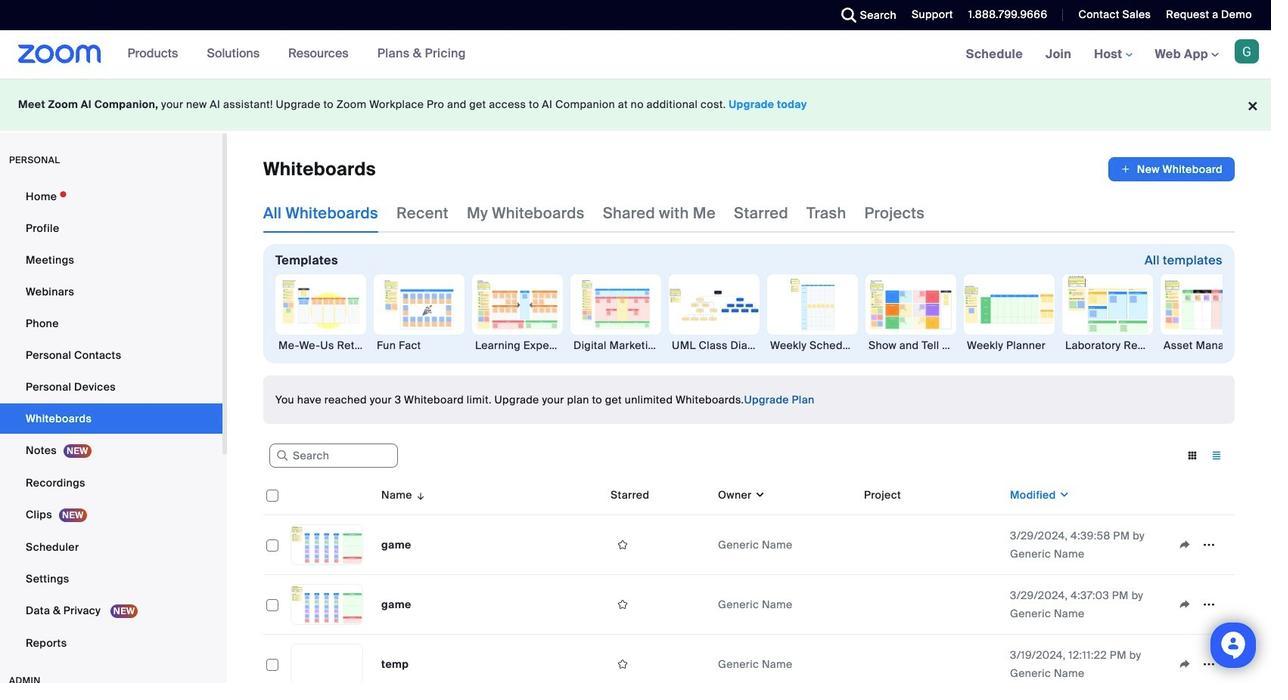 Task type: locate. For each thing, give the bounding box(es) containing it.
click to star the whiteboard temp image
[[611, 658, 635, 672]]

game element for cell related to more options for game image thumbnail of game
[[381, 598, 411, 612]]

cell for more options for game image
[[858, 576, 1004, 636]]

2 cell from the top
[[858, 576, 1004, 636]]

share image for more options for game image
[[1173, 598, 1197, 612]]

thumbnail of game image for more options for game icon cell
[[291, 526, 362, 565]]

1 vertical spatial thumbnail of game image
[[291, 586, 362, 625]]

0 vertical spatial share image
[[1173, 598, 1197, 612]]

0 vertical spatial thumbnail of game image
[[291, 526, 362, 565]]

meetings navigation
[[955, 30, 1271, 79]]

application
[[1108, 157, 1235, 182], [263, 476, 1235, 684], [1173, 534, 1229, 557], [1173, 594, 1229, 617], [1173, 654, 1229, 676]]

2 game element from the top
[[381, 598, 411, 612]]

personal menu menu
[[0, 182, 222, 660]]

3 cell from the top
[[858, 636, 1004, 684]]

1 thumbnail of game image from the top
[[291, 526, 362, 565]]

share image
[[1173, 539, 1197, 552]]

laboratory report element
[[1062, 338, 1153, 353]]

grid mode, not selected image
[[1180, 449, 1204, 463]]

temp element
[[381, 658, 409, 672]]

share image down share icon
[[1173, 598, 1197, 612]]

1 vertical spatial share image
[[1173, 658, 1197, 672]]

click to star the whiteboard game image
[[611, 539, 635, 552], [611, 598, 635, 612]]

share image down more options for game image
[[1173, 658, 1197, 672]]

1 click to star the whiteboard game image from the top
[[611, 539, 635, 552]]

game element
[[381, 539, 411, 552], [381, 598, 411, 612]]

digital marketing canvas element
[[570, 338, 661, 353]]

2 share image from the top
[[1173, 658, 1197, 672]]

1 cell from the top
[[858, 516, 1004, 576]]

2 click to star the whiteboard game image from the top
[[611, 598, 635, 612]]

1 share image from the top
[[1173, 598, 1197, 612]]

application for cell related to more options for game image
[[1173, 594, 1229, 617]]

1 vertical spatial game element
[[381, 598, 411, 612]]

cell for more options for temp image
[[858, 636, 1004, 684]]

profile picture image
[[1235, 39, 1259, 64]]

1 vertical spatial click to star the whiteboard game image
[[611, 598, 635, 612]]

share image for more options for temp image
[[1173, 658, 1197, 672]]

footer
[[0, 79, 1271, 131]]

cell
[[858, 516, 1004, 576], [858, 576, 1004, 636], [858, 636, 1004, 684]]

banner
[[0, 30, 1271, 79]]

list mode, selected image
[[1204, 449, 1229, 463]]

share image
[[1173, 598, 1197, 612], [1173, 658, 1197, 672]]

0 vertical spatial game element
[[381, 539, 411, 552]]

1 game element from the top
[[381, 539, 411, 552]]

thumbnail of game image
[[291, 526, 362, 565], [291, 586, 362, 625]]

2 thumbnail of game image from the top
[[291, 586, 362, 625]]

add image
[[1120, 162, 1131, 177]]

asset management element
[[1161, 338, 1251, 353]]

game element for thumbnail of game associated with more options for game icon cell
[[381, 539, 411, 552]]

more options for temp image
[[1197, 658, 1221, 672]]

click to star the whiteboard game image for cell related to more options for game image
[[611, 598, 635, 612]]

0 vertical spatial click to star the whiteboard game image
[[611, 539, 635, 552]]



Task type: describe. For each thing, give the bounding box(es) containing it.
tabs of all whiteboard page tab list
[[263, 194, 925, 233]]

uml class diagram element
[[669, 338, 760, 353]]

application for more options for game icon cell
[[1173, 534, 1229, 557]]

more options for game image
[[1197, 598, 1221, 612]]

more options for game image
[[1197, 539, 1221, 552]]

cell for more options for game icon
[[858, 516, 1004, 576]]

show and tell with a twist element
[[866, 338, 956, 353]]

down image
[[752, 488, 766, 503]]

Search text field
[[269, 444, 398, 468]]

arrow down image
[[412, 486, 426, 505]]

application for cell associated with more options for temp image
[[1173, 654, 1229, 676]]

learning experience canvas element
[[472, 338, 563, 353]]

thumbnail of temp image
[[291, 645, 362, 684]]

me-we-us retrospective element
[[275, 338, 366, 353]]

thumbnail of game image for cell related to more options for game image
[[291, 586, 362, 625]]

fun fact element
[[374, 338, 465, 353]]

click to star the whiteboard game image for more options for game icon cell
[[611, 539, 635, 552]]

zoom logo image
[[18, 45, 101, 64]]

product information navigation
[[116, 30, 477, 79]]

weekly planner element
[[964, 338, 1055, 353]]

weekly schedule element
[[767, 338, 858, 353]]



Task type: vqa. For each thing, say whether or not it's contained in the screenshot.
thumbnail of temp
yes



